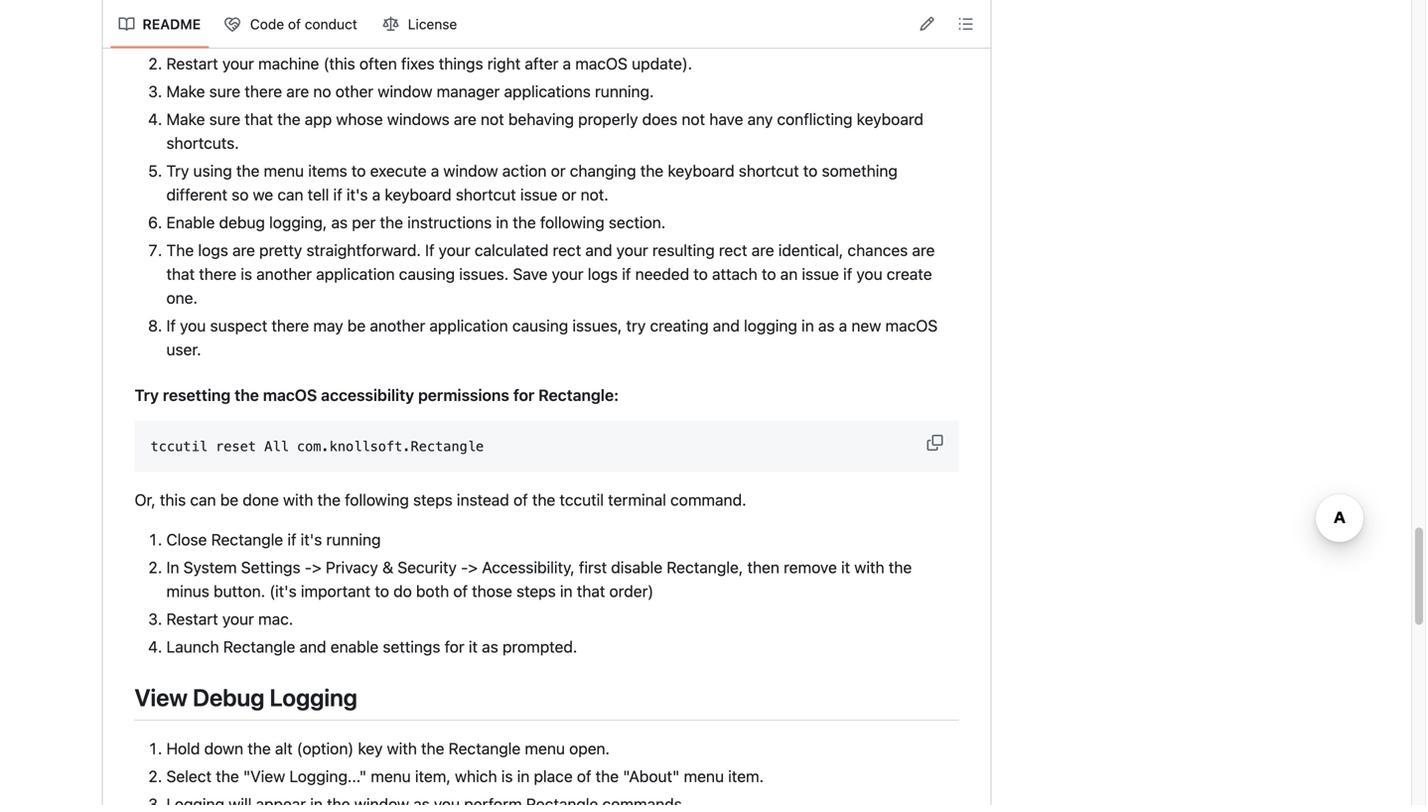 Task type: vqa. For each thing, say whether or not it's contained in the screenshot.
project in navigation
no



Task type: locate. For each thing, give the bounding box(es) containing it.
keyboard
[[857, 110, 924, 129], [668, 161, 735, 180], [385, 185, 452, 204]]

causing down 'instructions'
[[399, 265, 455, 284]]

if right tell
[[333, 185, 343, 204]]

1 horizontal spatial not
[[682, 110, 706, 129]]

rectangle down the "mac."
[[223, 638, 295, 657]]

running.
[[595, 82, 654, 101]]

there down machine
[[245, 82, 282, 101]]

rect right calculated
[[553, 241, 582, 260]]

2 vertical spatial and
[[300, 638, 327, 657]]

for right the settings at the left bottom of page
[[445, 638, 465, 657]]

for inside close rectangle if it's running in system settings -> privacy & security -> accessibility, first disable rectangle, then remove it with the minus button. (it's important to do both of those steps in that order) restart your mac. launch rectangle and enable settings for it as prompted.
[[445, 638, 465, 657]]

1 vertical spatial another
[[370, 316, 426, 335]]

1 horizontal spatial window
[[444, 161, 498, 180]]

can right the we
[[278, 185, 304, 204]]

0 vertical spatial sure
[[209, 26, 241, 45]]

settings
[[241, 559, 301, 577]]

and inside close rectangle if it's running in system settings -> privacy & security -> accessibility, first disable rectangle, then remove it with the minus button. (it's important to do both of those steps in that order) restart your mac. launch rectangle and enable settings for it as prompted.
[[300, 638, 327, 657]]

rectangle inside the hold down the alt (option) key with the rectangle menu open. select the "view logging..." menu item, which is in place of the "about" menu item.
[[449, 740, 521, 758]]

button.
[[214, 582, 265, 601]]

rect
[[553, 241, 582, 260], [719, 241, 748, 260]]

0 horizontal spatial not
[[481, 110, 504, 129]]

are left "no"
[[287, 82, 309, 101]]

try inside make sure macos is up to date. restart your machine (this often fixes things right after a macos update). make sure there are no other window manager applications running. make sure that the app whose windows are not behaving properly does not have any conflicting keyboard shortcuts. try using the menu items to execute a window action or changing the keyboard shortcut to something different so we can tell if it's a keyboard shortcut issue or not. enable debug logging, as per the instructions in the following section. the logs are pretty straightforward. if your calculated rect and your resulting rect are identical, chances are that there is another application causing issues. save your logs if needed to attach to an issue if you create one. if you suspect there may be another application causing issues, try creating and logging in as a new macos user.
[[166, 161, 189, 180]]

or
[[551, 161, 566, 180], [562, 185, 577, 204]]

1 vertical spatial rectangle
[[223, 638, 295, 657]]

window left action
[[444, 161, 498, 180]]

it's left the running
[[301, 531, 322, 550]]

1 horizontal spatial shortcut
[[739, 161, 800, 180]]

applications
[[504, 82, 591, 101]]

open.
[[570, 740, 610, 758]]

1 vertical spatial as
[[819, 316, 835, 335]]

macos up machine
[[245, 26, 297, 45]]

0 vertical spatial it's
[[347, 185, 368, 204]]

0 vertical spatial it
[[842, 559, 851, 577]]

different
[[166, 185, 228, 204]]

those
[[472, 582, 513, 601]]

save
[[513, 265, 548, 284]]

0 horizontal spatial with
[[283, 491, 313, 510]]

that left app
[[245, 110, 273, 129]]

and
[[586, 241, 613, 260], [713, 316, 740, 335], [300, 638, 327, 657]]

1 horizontal spatial -
[[461, 559, 468, 577]]

that down first
[[577, 582, 606, 601]]

to down resulting
[[694, 265, 708, 284]]

issues,
[[573, 316, 622, 335]]

of down "open."
[[577, 767, 592, 786]]

0 horizontal spatial for
[[445, 638, 465, 657]]

as
[[331, 213, 348, 232], [819, 316, 835, 335], [482, 638, 499, 657]]

0 vertical spatial if
[[425, 241, 435, 260]]

the down "open."
[[596, 767, 619, 786]]

alt
[[275, 740, 293, 758]]

permissions
[[418, 386, 510, 405]]

1 vertical spatial make
[[166, 82, 205, 101]]

0 vertical spatial steps
[[413, 491, 453, 510]]

causing
[[399, 265, 455, 284], [513, 316, 569, 335]]

there up the 'suspect'
[[199, 265, 237, 284]]

there
[[245, 82, 282, 101], [199, 265, 237, 284], [272, 316, 309, 335]]

menu
[[264, 161, 304, 180], [525, 740, 565, 758], [371, 767, 411, 786], [684, 767, 724, 786]]

to
[[340, 26, 354, 45], [352, 161, 366, 180], [804, 161, 818, 180], [694, 265, 708, 284], [762, 265, 777, 284], [375, 582, 389, 601]]

2 vertical spatial keyboard
[[385, 185, 452, 204]]

>
[[312, 559, 322, 577], [468, 559, 478, 577]]

1 horizontal spatial it
[[842, 559, 851, 577]]

1 vertical spatial shortcut
[[456, 185, 516, 204]]

and down section.
[[586, 241, 613, 260]]

conflicting
[[777, 110, 853, 129]]

issue down action
[[521, 185, 558, 204]]

0 horizontal spatial try
[[135, 386, 159, 405]]

restart inside make sure macos is up to date. restart your machine (this often fixes things right after a macos update). make sure there are no other window manager applications running. make sure that the app whose windows are not behaving properly does not have any conflicting keyboard shortcuts. try using the menu items to execute a window action or changing the keyboard shortcut to something different so we can tell if it's a keyboard shortcut issue or not. enable debug logging, as per the instructions in the following section. the logs are pretty straightforward. if your calculated rect and your resulting rect are identical, chances are that there is another application causing issues. save your logs if needed to attach to an issue if you create one. if you suspect there may be another application causing issues, try creating and logging in as a new macos user.
[[166, 54, 218, 73]]

0 horizontal spatial -
[[305, 559, 312, 577]]

update).
[[632, 54, 693, 73]]

macos up all
[[263, 386, 317, 405]]

another down pretty at the top left of page
[[257, 265, 312, 284]]

0 horizontal spatial as
[[331, 213, 348, 232]]

do
[[394, 582, 412, 601]]

1 vertical spatial you
[[180, 316, 206, 335]]

another
[[257, 265, 312, 284], [370, 316, 426, 335]]

2 horizontal spatial is
[[502, 767, 513, 786]]

macos
[[245, 26, 297, 45], [576, 54, 628, 73], [886, 316, 938, 335], [263, 386, 317, 405]]

0 horizontal spatial >
[[312, 559, 322, 577]]

1 vertical spatial application
[[430, 316, 508, 335]]

the right instead
[[532, 491, 556, 510]]

hold down the alt (option) key with the rectangle menu open. select the "view logging..." menu item, which is in place of the "about" menu item.
[[166, 740, 764, 786]]

all
[[264, 439, 289, 454]]

1 restart from the top
[[166, 54, 218, 73]]

as left new at the top right of the page
[[819, 316, 835, 335]]

0 vertical spatial logs
[[198, 241, 228, 260]]

1 vertical spatial and
[[713, 316, 740, 335]]

0 vertical spatial for
[[514, 386, 535, 405]]

1 vertical spatial steps
[[517, 582, 556, 601]]

2 horizontal spatial with
[[855, 559, 885, 577]]

tccutil left terminal
[[560, 491, 604, 510]]

1 horizontal spatial following
[[540, 213, 605, 232]]

resetting
[[163, 386, 231, 405]]

command.
[[671, 491, 747, 510]]

if up user.
[[166, 316, 176, 335]]

0 vertical spatial can
[[278, 185, 304, 204]]

other
[[336, 82, 374, 101]]

the right per at the top
[[380, 213, 403, 232]]

1 horizontal spatial with
[[387, 740, 417, 758]]

be inside make sure macos is up to date. restart your machine (this often fixes things right after a macos update). make sure there are no other window manager applications running. make sure that the app whose windows are not behaving properly does not have any conflicting keyboard shortcuts. try using the menu items to execute a window action or changing the keyboard shortcut to something different so we can tell if it's a keyboard shortcut issue or not. enable debug logging, as per the instructions in the following section. the logs are pretty straightforward. if your calculated rect and your resulting rect are identical, chances are that there is another application causing issues. save your logs if needed to attach to an issue if you create one. if you suspect there may be another application causing issues, try creating and logging in as a new macos user.
[[348, 316, 366, 335]]

1 horizontal spatial for
[[514, 386, 535, 405]]

with right remove
[[855, 559, 885, 577]]

it down those
[[469, 638, 478, 657]]

logs up issues,
[[588, 265, 618, 284]]

issue
[[521, 185, 558, 204], [802, 265, 840, 284]]

0 vertical spatial and
[[586, 241, 613, 260]]

is
[[301, 26, 313, 45], [241, 265, 252, 284], [502, 767, 513, 786]]

for
[[514, 386, 535, 405], [445, 638, 465, 657]]

and left the logging
[[713, 316, 740, 335]]

so
[[232, 185, 249, 204]]

0 horizontal spatial shortcut
[[456, 185, 516, 204]]

action
[[503, 161, 547, 180]]

1 make from the top
[[166, 26, 205, 45]]

in left place
[[517, 767, 530, 786]]

0 vertical spatial causing
[[399, 265, 455, 284]]

1 horizontal spatial causing
[[513, 316, 569, 335]]

for left rectangle:
[[514, 386, 535, 405]]

restart inside close rectangle if it's running in system settings -> privacy & security -> accessibility, first disable rectangle, then remove it with the minus button. (it's important to do both of those steps in that order) restart your mac. launch rectangle and enable settings for it as prompted.
[[166, 610, 218, 629]]

shortcut
[[739, 161, 800, 180], [456, 185, 516, 204]]

is right which in the left of the page
[[502, 767, 513, 786]]

rect up attach
[[719, 241, 748, 260]]

that inside close rectangle if it's running in system settings -> privacy & security -> accessibility, first disable rectangle, then remove it with the minus button. (it's important to do both of those steps in that order) restart your mac. launch rectangle and enable settings for it as prompted.
[[577, 582, 606, 601]]

1 vertical spatial issue
[[802, 265, 840, 284]]

using
[[193, 161, 232, 180]]

logs right the
[[198, 241, 228, 260]]

rectangle up settings
[[211, 531, 283, 550]]

in inside the hold down the alt (option) key with the rectangle menu open. select the "view logging..." menu item, which is in place of the "about" menu item.
[[517, 767, 530, 786]]

logging
[[744, 316, 798, 335]]

1 vertical spatial window
[[444, 161, 498, 180]]

menu up the we
[[264, 161, 304, 180]]

steps left instead
[[413, 491, 453, 510]]

in
[[166, 559, 179, 577]]

with inside close rectangle if it's running in system settings -> privacy & security -> accessibility, first disable rectangle, then remove it with the minus button. (it's important to do both of those steps in that order) restart your mac. launch rectangle and enable settings for it as prompted.
[[855, 559, 885, 577]]

no
[[313, 82, 331, 101]]

tccutil up this
[[151, 439, 208, 454]]

0 horizontal spatial issue
[[521, 185, 558, 204]]

1 - from the left
[[305, 559, 312, 577]]

2 rect from the left
[[719, 241, 748, 260]]

that
[[245, 110, 273, 129], [166, 265, 195, 284], [577, 582, 606, 601]]

your right save
[[552, 265, 584, 284]]

0 vertical spatial window
[[378, 82, 433, 101]]

a right after at the top left
[[563, 54, 571, 73]]

com.knollsoft.rectangle
[[297, 439, 484, 454]]

are up create
[[913, 241, 935, 260]]

0 horizontal spatial can
[[190, 491, 216, 510]]

edit file image
[[920, 16, 936, 32]]

rectangle
[[211, 531, 283, 550], [223, 638, 295, 657], [449, 740, 521, 758]]

2 vertical spatial as
[[482, 638, 499, 657]]

to left an at the right top of the page
[[762, 265, 777, 284]]

be
[[348, 316, 366, 335], [220, 491, 239, 510]]

0 horizontal spatial window
[[378, 82, 433, 101]]

disable
[[611, 559, 663, 577]]

your down button.
[[222, 610, 254, 629]]

tccutil reset all com.knollsoft.rectangle
[[151, 439, 484, 454]]

or right action
[[551, 161, 566, 180]]

1 not from the left
[[481, 110, 504, 129]]

logs
[[198, 241, 228, 260], [588, 265, 618, 284]]

try
[[166, 161, 189, 180], [135, 386, 159, 405]]

items
[[308, 161, 348, 180]]

0 horizontal spatial another
[[257, 265, 312, 284]]

1 horizontal spatial logs
[[588, 265, 618, 284]]

keyboard up something
[[857, 110, 924, 129]]

2 horizontal spatial that
[[577, 582, 606, 601]]

instead
[[457, 491, 510, 510]]

0 horizontal spatial if
[[166, 316, 176, 335]]

are up attach
[[752, 241, 775, 260]]

not left have
[[682, 110, 706, 129]]

application down the issues.
[[430, 316, 508, 335]]

you down chances
[[857, 265, 883, 284]]

1 horizontal spatial rect
[[719, 241, 748, 260]]

0 vertical spatial that
[[245, 110, 273, 129]]

be left done
[[220, 491, 239, 510]]

1 vertical spatial causing
[[513, 316, 569, 335]]

1 vertical spatial for
[[445, 638, 465, 657]]

keyboard down execute on the top of the page
[[385, 185, 452, 204]]

0 vertical spatial try
[[166, 161, 189, 180]]

logging..."
[[290, 767, 367, 786]]

shortcut down action
[[456, 185, 516, 204]]

per
[[352, 213, 376, 232]]

that down the
[[166, 265, 195, 284]]

1 vertical spatial if
[[166, 316, 176, 335]]

it right remove
[[842, 559, 851, 577]]

issue down identical,
[[802, 265, 840, 284]]

readme link
[[111, 8, 209, 40]]

the inside close rectangle if it's running in system settings -> privacy & security -> accessibility, first disable rectangle, then remove it with the minus button. (it's important to do both of those steps in that order) restart your mac. launch rectangle and enable settings for it as prompted.
[[889, 559, 912, 577]]

enable
[[166, 213, 215, 232]]

conduct
[[305, 16, 358, 32]]

it's inside close rectangle if it's running in system settings -> privacy & security -> accessibility, first disable rectangle, then remove it with the minus button. (it's important to do both of those steps in that order) restart your mac. launch rectangle and enable settings for it as prompted.
[[301, 531, 322, 550]]

1 vertical spatial following
[[345, 491, 409, 510]]

the
[[277, 110, 301, 129], [236, 161, 260, 180], [641, 161, 664, 180], [380, 213, 403, 232], [513, 213, 536, 232], [235, 386, 259, 405], [317, 491, 341, 510], [532, 491, 556, 510], [889, 559, 912, 577], [248, 740, 271, 758], [421, 740, 445, 758], [216, 767, 239, 786], [596, 767, 619, 786]]

close rectangle if it's running in system settings -> privacy & security -> accessibility, first disable rectangle, then remove it with the minus button. (it's important to do both of those steps in that order) restart your mac. launch rectangle and enable settings for it as prompted.
[[166, 531, 912, 657]]

0 vertical spatial keyboard
[[857, 110, 924, 129]]

outline image
[[958, 16, 974, 32]]

1 vertical spatial try
[[135, 386, 159, 405]]

you up user.
[[180, 316, 206, 335]]

list containing readme
[[111, 8, 466, 40]]

there left may
[[272, 316, 309, 335]]

important
[[301, 582, 371, 601]]

often
[[360, 54, 397, 73]]

1 horizontal spatial and
[[586, 241, 613, 260]]

if down 'instructions'
[[425, 241, 435, 260]]

not down manager on the top of the page
[[481, 110, 504, 129]]

1 vertical spatial sure
[[209, 82, 241, 101]]

following down not.
[[540, 213, 605, 232]]

close
[[166, 531, 207, 550]]

1 horizontal spatial that
[[245, 110, 273, 129]]

1 horizontal spatial if
[[425, 241, 435, 260]]

3 make from the top
[[166, 110, 205, 129]]

(option)
[[297, 740, 354, 758]]

if
[[425, 241, 435, 260], [166, 316, 176, 335]]

0 horizontal spatial causing
[[399, 265, 455, 284]]

code of conduct image
[[225, 16, 241, 32]]

if up settings
[[288, 531, 297, 550]]

list
[[111, 8, 466, 40]]

0 horizontal spatial it
[[469, 638, 478, 657]]

settings
[[383, 638, 441, 657]]

2 horizontal spatial as
[[819, 316, 835, 335]]

1 vertical spatial or
[[562, 185, 577, 204]]

of right both
[[454, 582, 468, 601]]

0 horizontal spatial it's
[[301, 531, 322, 550]]

1 vertical spatial it's
[[301, 531, 322, 550]]

resulting
[[653, 241, 715, 260]]

1 horizontal spatial try
[[166, 161, 189, 180]]

try resetting the macos accessibility permissions for rectangle:
[[135, 386, 619, 405]]

make
[[166, 26, 205, 45], [166, 82, 205, 101], [166, 110, 205, 129]]

> up important
[[312, 559, 322, 577]]

your down section.
[[617, 241, 649, 260]]

we
[[253, 185, 273, 204]]

rectangle up which in the left of the page
[[449, 740, 521, 758]]

can right this
[[190, 491, 216, 510]]

0 horizontal spatial application
[[316, 265, 395, 284]]

window down 'fixes'
[[378, 82, 433, 101]]

try up different
[[166, 161, 189, 180]]

(this
[[324, 54, 355, 73]]

if inside close rectangle if it's running in system settings -> privacy & security -> accessibility, first disable rectangle, then remove it with the minus button. (it's important to do both of those steps in that order) restart your mac. launch rectangle and enable settings for it as prompted.
[[288, 531, 297, 550]]

new
[[852, 316, 882, 335]]

to left do
[[375, 582, 389, 601]]

1 sure from the top
[[209, 26, 241, 45]]

1 horizontal spatial can
[[278, 185, 304, 204]]

1 vertical spatial that
[[166, 265, 195, 284]]

restart down readme
[[166, 54, 218, 73]]

0 vertical spatial you
[[857, 265, 883, 284]]

0 vertical spatial make
[[166, 26, 205, 45]]

2 vertical spatial with
[[387, 740, 417, 758]]

keyboard down have
[[668, 161, 735, 180]]

straightforward.
[[307, 241, 421, 260]]

try left resetting
[[135, 386, 159, 405]]

a right execute on the top of the page
[[431, 161, 439, 180]]

0 vertical spatial as
[[331, 213, 348, 232]]

2 restart from the top
[[166, 610, 218, 629]]

- right security
[[461, 559, 468, 577]]

menu down the 'key' at the bottom of page
[[371, 767, 411, 786]]

the right remove
[[889, 559, 912, 577]]

1 vertical spatial it
[[469, 638, 478, 657]]

your down code of conduct icon
[[222, 54, 254, 73]]

it's up per at the top
[[347, 185, 368, 204]]

1 vertical spatial is
[[241, 265, 252, 284]]

not
[[481, 110, 504, 129], [682, 110, 706, 129]]

can inside make sure macos is up to date. restart your machine (this often fixes things right after a macos update). make sure there are no other window manager applications running. make sure that the app whose windows are not behaving properly does not have any conflicting keyboard shortcuts. try using the menu items to execute a window action or changing the keyboard shortcut to something different so we can tell if it's a keyboard shortcut issue or not. enable debug logging, as per the instructions in the following section. the logs are pretty straightforward. if your calculated rect and your resulting rect are identical, chances are that there is another application causing issues. save your logs if needed to attach to an issue if you create one. if you suspect there may be another application causing issues, try creating and logging in as a new macos user.
[[278, 185, 304, 204]]

1 vertical spatial with
[[855, 559, 885, 577]]

0 vertical spatial or
[[551, 161, 566, 180]]

hold
[[166, 740, 200, 758]]

application down straightforward.
[[316, 265, 395, 284]]

with right done
[[283, 491, 313, 510]]

0 horizontal spatial that
[[166, 265, 195, 284]]

3 sure from the top
[[209, 110, 241, 129]]

1 vertical spatial keyboard
[[668, 161, 735, 180]]

as left prompted.
[[482, 638, 499, 657]]

another right may
[[370, 316, 426, 335]]



Task type: describe. For each thing, give the bounding box(es) containing it.
item,
[[415, 767, 451, 786]]

a left new at the top right of the page
[[839, 316, 848, 335]]

may
[[313, 316, 343, 335]]

your down 'instructions'
[[439, 241, 471, 260]]

2 > from the left
[[468, 559, 478, 577]]

code of conduct
[[250, 16, 358, 32]]

key
[[358, 740, 383, 758]]

law image
[[383, 16, 399, 32]]

windows
[[387, 110, 450, 129]]

0 horizontal spatial steps
[[413, 491, 453, 510]]

app
[[305, 110, 332, 129]]

0 horizontal spatial tccutil
[[151, 439, 208, 454]]

the
[[166, 241, 194, 260]]

1 vertical spatial can
[[190, 491, 216, 510]]

1 > from the left
[[312, 559, 322, 577]]

macos right new at the top right of the page
[[886, 316, 938, 335]]

privacy
[[326, 559, 378, 577]]

"about"
[[623, 767, 680, 786]]

is inside the hold down the alt (option) key with the rectangle menu open. select the "view logging..." menu item, which is in place of the "about" menu item.
[[502, 767, 513, 786]]

0 vertical spatial rectangle
[[211, 531, 283, 550]]

1 horizontal spatial tccutil
[[560, 491, 604, 510]]

pretty
[[259, 241, 302, 260]]

date.
[[358, 26, 395, 45]]

menu inside make sure macos is up to date. restart your machine (this often fixes things right after a macos update). make sure there are no other window manager applications running. make sure that the app whose windows are not behaving properly does not have any conflicting keyboard shortcuts. try using the menu items to execute a window action or changing the keyboard shortcut to something different so we can tell if it's a keyboard shortcut issue or not. enable debug logging, as per the instructions in the following section. the logs are pretty straightforward. if your calculated rect and your resulting rect are identical, chances are that there is another application causing issues. save your logs if needed to attach to an issue if you create one. if you suspect there may be another application causing issues, try creating and logging in as a new macos user.
[[264, 161, 304, 180]]

things
[[439, 54, 484, 73]]

try
[[627, 316, 646, 335]]

properly
[[578, 110, 638, 129]]

license
[[408, 16, 457, 32]]

logging
[[270, 684, 358, 712]]

1 rect from the left
[[553, 241, 582, 260]]

does
[[643, 110, 678, 129]]

code of conduct link
[[217, 8, 367, 40]]

minus
[[166, 582, 210, 601]]

calculated
[[475, 241, 549, 260]]

the up the running
[[317, 491, 341, 510]]

0 horizontal spatial keyboard
[[385, 185, 452, 204]]

terminal
[[608, 491, 667, 510]]

remove
[[784, 559, 837, 577]]

&
[[383, 559, 394, 577]]

2 horizontal spatial and
[[713, 316, 740, 335]]

mac.
[[258, 610, 293, 629]]

are down debug at the top left
[[233, 241, 255, 260]]

not.
[[581, 185, 609, 204]]

the up so
[[236, 161, 260, 180]]

machine
[[258, 54, 319, 73]]

debug
[[193, 684, 265, 712]]

2 sure from the top
[[209, 82, 241, 101]]

then
[[748, 559, 780, 577]]

1 vertical spatial there
[[199, 265, 237, 284]]

book image
[[119, 16, 135, 32]]

order)
[[610, 582, 654, 601]]

a up per at the top
[[372, 185, 381, 204]]

1 horizontal spatial issue
[[802, 265, 840, 284]]

have
[[710, 110, 744, 129]]

the left alt
[[248, 740, 271, 758]]

the up calculated
[[513, 213, 536, 232]]

rectangle,
[[667, 559, 744, 577]]

in right the logging
[[802, 316, 815, 335]]

tell
[[308, 185, 329, 204]]

view debug logging
[[135, 684, 358, 712]]

after
[[525, 54, 559, 73]]

issues.
[[459, 265, 509, 284]]

instructions
[[408, 213, 492, 232]]

user.
[[166, 340, 201, 359]]

the left app
[[277, 110, 301, 129]]

attach
[[713, 265, 758, 284]]

accessibility,
[[482, 559, 575, 577]]

behaving
[[509, 110, 574, 129]]

your inside close rectangle if it's running in system settings -> privacy & security -> accessibility, first disable rectangle, then remove it with the minus button. (it's important to do both of those steps in that order) restart your mac. launch rectangle and enable settings for it as prompted.
[[222, 610, 254, 629]]

0 vertical spatial with
[[283, 491, 313, 510]]

of inside close rectangle if it's running in system settings -> privacy & security -> accessibility, first disable rectangle, then remove it with the minus button. (it's important to do both of those steps in that order) restart your mac. launch rectangle and enable settings for it as prompted.
[[454, 582, 468, 601]]

0 vertical spatial application
[[316, 265, 395, 284]]

launch
[[166, 638, 219, 657]]

fixes
[[401, 54, 435, 73]]

steps inside close rectangle if it's running in system settings -> privacy & security -> accessibility, first disable rectangle, then remove it with the minus button. (it's important to do both of those steps in that order) restart your mac. launch rectangle and enable settings for it as prompted.
[[517, 582, 556, 601]]

if left needed
[[622, 265, 631, 284]]

chances
[[848, 241, 909, 260]]

of right code
[[288, 16, 301, 32]]

accessibility
[[321, 386, 414, 405]]

suspect
[[210, 316, 268, 335]]

1 horizontal spatial is
[[301, 26, 313, 45]]

debug
[[219, 213, 265, 232]]

menu up place
[[525, 740, 565, 758]]

1 vertical spatial be
[[220, 491, 239, 510]]

done
[[243, 491, 279, 510]]

(it's
[[270, 582, 297, 601]]

up
[[317, 26, 335, 45]]

system
[[184, 559, 237, 577]]

macos up running. in the left of the page
[[576, 54, 628, 73]]

the down down
[[216, 767, 239, 786]]

if down chances
[[844, 265, 853, 284]]

create
[[887, 265, 933, 284]]

to left something
[[804, 161, 818, 180]]

0 vertical spatial issue
[[521, 185, 558, 204]]

1 horizontal spatial keyboard
[[668, 161, 735, 180]]

whose
[[336, 110, 383, 129]]

running
[[326, 531, 381, 550]]

2 vertical spatial there
[[272, 316, 309, 335]]

security
[[398, 559, 457, 577]]

0 horizontal spatial logs
[[198, 241, 228, 260]]

0 horizontal spatial you
[[180, 316, 206, 335]]

this
[[160, 491, 186, 510]]

code
[[250, 16, 284, 32]]

of inside the hold down the alt (option) key with the rectangle menu open. select the "view logging..." menu item, which is in place of the "about" menu item.
[[577, 767, 592, 786]]

2 horizontal spatial keyboard
[[857, 110, 924, 129]]

copy image
[[928, 435, 944, 451]]

0 vertical spatial shortcut
[[739, 161, 800, 180]]

the up item,
[[421, 740, 445, 758]]

1 horizontal spatial application
[[430, 316, 508, 335]]

the right changing
[[641, 161, 664, 180]]

item.
[[729, 767, 764, 786]]

shortcuts.
[[166, 134, 239, 152]]

enable
[[331, 638, 379, 657]]

in inside close rectangle if it's running in system settings -> privacy & security -> accessibility, first disable rectangle, then remove it with the minus button. (it's important to do both of those steps in that order) restart your mac. launch rectangle and enable settings for it as prompted.
[[560, 582, 573, 601]]

"view
[[243, 767, 285, 786]]

the right resetting
[[235, 386, 259, 405]]

to inside close rectangle if it's running in system settings -> privacy & security -> accessibility, first disable rectangle, then remove it with the minus button. (it's important to do both of those steps in that order) restart your mac. launch rectangle and enable settings for it as prompted.
[[375, 582, 389, 601]]

make sure macos is up to date. restart your machine (this often fixes things right after a macos update). make sure there are no other window manager applications running. make sure that the app whose windows are not behaving properly does not have any conflicting keyboard shortcuts. try using the menu items to execute a window action or changing the keyboard shortcut to something different so we can tell if it's a keyboard shortcut issue or not. enable debug logging, as per the instructions in the following section. the logs are pretty straightforward. if your calculated rect and your resulting rect are identical, chances are that there is another application causing issues. save your logs if needed to attach to an issue if you create one. if you suspect there may be another application causing issues, try creating and logging in as a new macos user.
[[166, 26, 938, 359]]

following inside make sure macos is up to date. restart your machine (this often fixes things right after a macos update). make sure there are no other window manager applications running. make sure that the app whose windows are not behaving properly does not have any conflicting keyboard shortcuts. try using the menu items to execute a window action or changing the keyboard shortcut to something different so we can tell if it's a keyboard shortcut issue or not. enable debug logging, as per the instructions in the following section. the logs are pretty straightforward. if your calculated rect and your resulting rect are identical, chances are that there is another application causing issues. save your logs if needed to attach to an issue if you create one. if you suspect there may be another application causing issues, try creating and logging in as a new macos user.
[[540, 213, 605, 232]]

in up calculated
[[496, 213, 509, 232]]

with inside the hold down the alt (option) key with the rectangle menu open. select the "view logging..." menu item, which is in place of the "about" menu item.
[[387, 740, 417, 758]]

an
[[781, 265, 798, 284]]

0 vertical spatial there
[[245, 82, 282, 101]]

right
[[488, 54, 521, 73]]

reset
[[216, 439, 256, 454]]

0 horizontal spatial following
[[345, 491, 409, 510]]

logging,
[[269, 213, 327, 232]]

execute
[[370, 161, 427, 180]]

1 vertical spatial logs
[[588, 265, 618, 284]]

place
[[534, 767, 573, 786]]

or, this can be done with the following steps instead of the tccutil terminal command.
[[135, 491, 747, 510]]

as inside close rectangle if it's running in system settings -> privacy & security -> accessibility, first disable rectangle, then remove it with the minus button. (it's important to do both of those steps in that order) restart your mac. launch rectangle and enable settings for it as prompted.
[[482, 638, 499, 657]]

0 horizontal spatial is
[[241, 265, 252, 284]]

view
[[135, 684, 188, 712]]

2 not from the left
[[682, 110, 706, 129]]

2 make from the top
[[166, 82, 205, 101]]

1 horizontal spatial another
[[370, 316, 426, 335]]

manager
[[437, 82, 500, 101]]

it's inside make sure macos is up to date. restart your machine (this often fixes things right after a macos update). make sure there are no other window manager applications running. make sure that the app whose windows are not behaving properly does not have any conflicting keyboard shortcuts. try using the menu items to execute a window action or changing the keyboard shortcut to something different so we can tell if it's a keyboard shortcut issue or not. enable debug logging, as per the instructions in the following section. the logs are pretty straightforward. if your calculated rect and your resulting rect are identical, chances are that there is another application causing issues. save your logs if needed to attach to an issue if you create one. if you suspect there may be another application causing issues, try creating and logging in as a new macos user.
[[347, 185, 368, 204]]

2 - from the left
[[461, 559, 468, 577]]

or,
[[135, 491, 156, 510]]

to right up
[[340, 26, 354, 45]]

to right 'items'
[[352, 161, 366, 180]]

prompted.
[[503, 638, 578, 657]]

of right instead
[[514, 491, 528, 510]]

one.
[[166, 289, 198, 307]]

are down manager on the top of the page
[[454, 110, 477, 129]]

menu left the 'item.'
[[684, 767, 724, 786]]

which
[[455, 767, 497, 786]]



